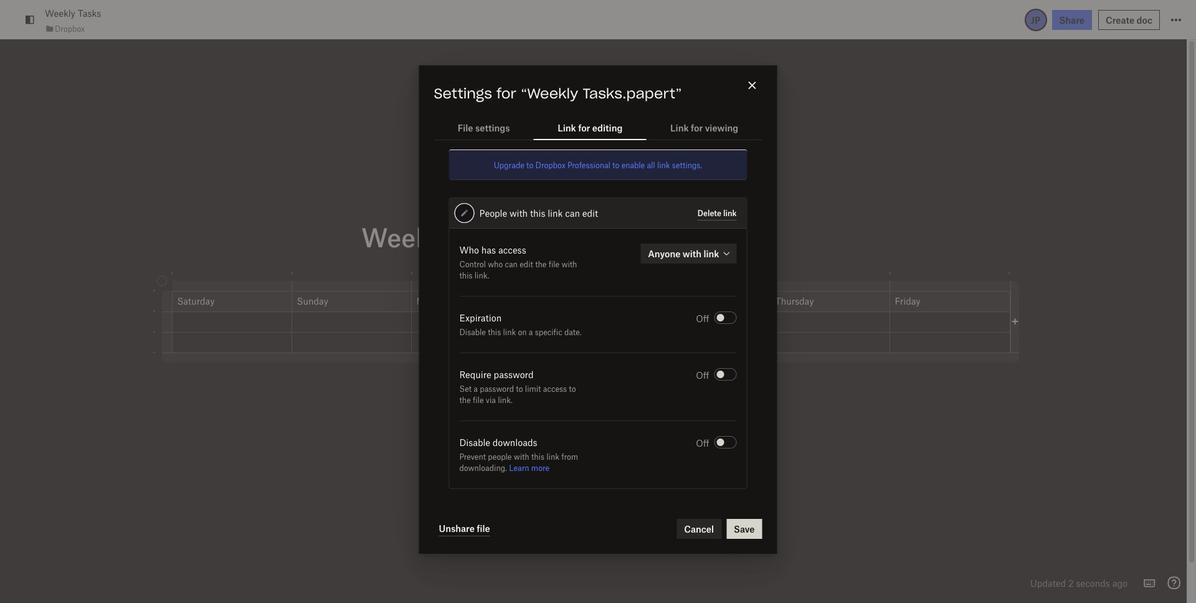 Task type: vqa. For each thing, say whether or not it's contained in the screenshot.
Learn
yes



Task type: describe. For each thing, give the bounding box(es) containing it.
ago
[[1112, 577, 1128, 589]]

people
[[488, 452, 512, 461]]

more
[[531, 463, 550, 473]]

downloads
[[493, 437, 537, 448]]

access inside who has access control who can edit the file with this link.
[[498, 244, 526, 255]]

0 vertical spatial can
[[565, 207, 580, 219]]

1 horizontal spatial edit
[[582, 207, 598, 219]]

to left enable
[[612, 160, 619, 170]]

2 disable from the top
[[459, 437, 490, 448]]

prevent
[[459, 452, 486, 461]]

share button
[[1052, 10, 1092, 30]]

to right upgrade
[[526, 160, 533, 170]]

to right limit
[[569, 384, 576, 394]]

sunday
[[297, 295, 328, 306]]

jp button
[[1024, 8, 1047, 31]]

can inside who has access control who can edit the file with this link.
[[505, 259, 518, 269]]

tasks.papert"
[[583, 87, 682, 101]]

delete link
[[698, 208, 737, 218]]

jp
[[1031, 14, 1040, 25]]

create doc
[[1106, 14, 1152, 25]]

who
[[488, 259, 503, 269]]

prevent people with this link from downloading.
[[459, 452, 578, 473]]

settings
[[434, 87, 492, 101]]

for for editing
[[578, 122, 590, 133]]

0 vertical spatial weekly
[[45, 8, 75, 19]]

off for disable
[[696, 313, 709, 324]]

has
[[481, 244, 496, 255]]

delete link button
[[698, 206, 737, 221]]

share
[[1059, 14, 1085, 25]]

a inside the expiration disable this link on a specific date.
[[529, 327, 533, 337]]

friday
[[895, 295, 921, 306]]

learn
[[509, 463, 529, 473]]

tab list containing file settings
[[434, 115, 762, 140]]

settings
[[475, 122, 510, 133]]

learn more link
[[509, 463, 550, 473]]

all
[[647, 160, 655, 170]]

updated
[[1030, 577, 1066, 589]]

0 vertical spatial password
[[494, 369, 534, 380]]

viewing
[[705, 122, 738, 133]]

file inside the require password set a password to limit access to the file via link.
[[473, 395, 484, 405]]

create
[[1106, 14, 1135, 25]]

anyone
[[648, 248, 681, 259]]

link inside button
[[723, 208, 737, 218]]

unshare file
[[439, 523, 490, 534]]

link inside the expiration disable this link on a specific date.
[[503, 327, 516, 337]]

limit
[[525, 384, 541, 394]]

0 vertical spatial tasks
[[78, 8, 101, 19]]

link for viewing
[[670, 122, 738, 133]]

via
[[486, 395, 496, 405]]

require password set a password to limit access to the file via link.
[[459, 369, 576, 405]]



Task type: locate. For each thing, give the bounding box(es) containing it.
0 vertical spatial file
[[549, 259, 560, 269]]

access up who
[[498, 244, 526, 255]]

the inside who has access control who can edit the file with this link.
[[535, 259, 547, 269]]

link for editing tab
[[534, 115, 646, 139]]

1 vertical spatial access
[[543, 384, 567, 394]]

can down the professional
[[565, 207, 580, 219]]

upgrade to dropbox professional to enable all link settings. link
[[494, 160, 702, 170]]

settings for "weekly tasks.papert"
[[434, 87, 682, 101]]

file
[[458, 122, 473, 133]]

link right the "delete"
[[723, 208, 737, 218]]

add to table image
[[1011, 317, 1019, 326]]

people with this link can edit
[[479, 207, 598, 219]]

0 vertical spatial link.
[[475, 270, 489, 280]]

the down set
[[459, 395, 471, 405]]

seconds
[[1076, 577, 1110, 589]]

0 horizontal spatial edit
[[520, 259, 533, 269]]

link inside dropdown button
[[704, 248, 719, 259]]

0 vertical spatial dropbox
[[55, 24, 85, 34]]

anyone with link button
[[641, 243, 737, 263]]

delete
[[698, 208, 721, 218]]

enable
[[621, 160, 645, 170]]

2
[[1068, 577, 1074, 589]]

access right limit
[[543, 384, 567, 394]]

link down settings for "weekly tasks.papert"
[[558, 122, 576, 133]]

1 vertical spatial link.
[[498, 395, 513, 405]]

monday
[[416, 295, 450, 306]]

from
[[561, 452, 578, 461]]

1 horizontal spatial the
[[535, 259, 547, 269]]

0 vertical spatial off
[[696, 313, 709, 324]]

link for link for editing
[[558, 122, 576, 133]]

0 horizontal spatial link.
[[475, 270, 489, 280]]

file right unshare
[[477, 523, 490, 534]]

1 vertical spatial disable
[[459, 437, 490, 448]]

to
[[526, 160, 533, 170], [612, 160, 619, 170], [516, 384, 523, 394], [569, 384, 576, 394]]

2 horizontal spatial for
[[691, 122, 703, 133]]

doc
[[1137, 14, 1152, 25]]

who
[[459, 244, 479, 255]]

edit inside who has access control who can edit the file with this link.
[[520, 259, 533, 269]]

to left limit
[[516, 384, 523, 394]]

file inside button
[[477, 523, 490, 534]]

dropbox link
[[45, 22, 85, 35]]

tab list
[[434, 115, 762, 140]]

for left editing
[[578, 122, 590, 133]]

0 vertical spatial weekly tasks
[[45, 8, 101, 19]]

1 off from the top
[[696, 313, 709, 324]]

0 vertical spatial the
[[535, 259, 547, 269]]

dropbox inside tab panel
[[536, 160, 566, 170]]

password up limit
[[494, 369, 534, 380]]

weekly tasks up control
[[361, 221, 525, 252]]

0 horizontal spatial weekly
[[45, 8, 75, 19]]

this inside the expiration disable this link on a specific date.
[[488, 327, 501, 337]]

weekly tasks up dropbox 'link'
[[45, 8, 101, 19]]

a right on
[[529, 327, 533, 337]]

1 vertical spatial file
[[473, 395, 484, 405]]

1 horizontal spatial access
[[543, 384, 567, 394]]

0 vertical spatial a
[[529, 327, 533, 337]]

tasks up dropbox 'link'
[[78, 8, 101, 19]]

learn more
[[509, 463, 550, 473]]

the
[[535, 259, 547, 269], [459, 395, 471, 405]]

can right who
[[505, 259, 518, 269]]

disable
[[459, 327, 486, 337], [459, 437, 490, 448]]

weekly tasks
[[45, 8, 101, 19], [361, 221, 525, 252]]

file
[[549, 259, 560, 269], [473, 395, 484, 405], [477, 523, 490, 534]]

file settings tab
[[434, 115, 534, 139]]

can
[[565, 207, 580, 219], [505, 259, 518, 269]]

off for password
[[696, 369, 709, 381]]

unshare
[[439, 523, 475, 534]]

link for link for viewing
[[670, 122, 689, 133]]

1 vertical spatial weekly
[[361, 221, 451, 252]]

control
[[459, 259, 486, 269]]

link
[[657, 160, 670, 170], [548, 207, 563, 219], [723, 208, 737, 218], [704, 248, 719, 259], [503, 327, 516, 337], [546, 452, 559, 461]]

with right anyone
[[683, 248, 701, 259]]

1 vertical spatial can
[[505, 259, 518, 269]]

"weekly
[[521, 87, 578, 101]]

with up tuesday in the left of the page
[[562, 259, 577, 269]]

who has access control who can edit the file with this link.
[[459, 244, 577, 280]]

link. down control
[[475, 270, 489, 280]]

for left viewing
[[691, 122, 703, 133]]

0 horizontal spatial link
[[558, 122, 576, 133]]

0 horizontal spatial dropbox
[[55, 24, 85, 34]]

dropbox
[[55, 24, 85, 34], [536, 160, 566, 170]]

dropbox down 'weekly tasks' link
[[55, 24, 85, 34]]

file settings
[[458, 122, 510, 133]]

1 disable from the top
[[459, 327, 486, 337]]

link up who has access control who can edit the file with this link.
[[548, 207, 563, 219]]

link left on
[[503, 327, 516, 337]]

people
[[479, 207, 507, 219]]

1 horizontal spatial weekly
[[361, 221, 451, 252]]

1 vertical spatial password
[[480, 384, 514, 394]]

dropbox left the professional
[[536, 160, 566, 170]]

for inside "tab"
[[691, 122, 703, 133]]

for for "weekly
[[496, 87, 516, 101]]

require
[[459, 369, 491, 380]]

edit right who
[[520, 259, 533, 269]]

0 horizontal spatial tasks
[[78, 8, 101, 19]]

1 vertical spatial edit
[[520, 259, 533, 269]]

link inside link for viewing "tab"
[[670, 122, 689, 133]]

link
[[558, 122, 576, 133], [670, 122, 689, 133]]

with right people
[[510, 207, 528, 219]]

0 horizontal spatial weekly tasks
[[45, 8, 101, 19]]

weekly
[[45, 8, 75, 19], [361, 221, 451, 252]]

for inside tab
[[578, 122, 590, 133]]

overlay image
[[1011, 317, 1019, 326]]

off
[[696, 313, 709, 324], [696, 369, 709, 381], [696, 437, 709, 448]]

this inside who has access control who can edit the file with this link.
[[459, 270, 473, 280]]

cancel
[[684, 523, 714, 534]]

1 horizontal spatial a
[[529, 327, 533, 337]]

this
[[530, 207, 545, 219], [459, 270, 473, 280], [488, 327, 501, 337], [531, 452, 544, 461]]

the up tuesday in the left of the page
[[535, 259, 547, 269]]

create doc button
[[1098, 10, 1160, 30]]

a right set
[[474, 384, 478, 394]]

unshare file button
[[439, 521, 490, 536]]

a
[[529, 327, 533, 337], [474, 384, 478, 394]]

1 vertical spatial tasks
[[457, 221, 525, 252]]

dropbox inside 'link'
[[55, 24, 85, 34]]

link. inside who has access control who can edit the file with this link.
[[475, 270, 489, 280]]

disable down expiration
[[459, 327, 486, 337]]

access
[[498, 244, 526, 255], [543, 384, 567, 394]]

on
[[518, 327, 527, 337]]

with inside dropdown button
[[683, 248, 701, 259]]

file up tuesday in the left of the page
[[549, 259, 560, 269]]

this up the more
[[531, 452, 544, 461]]

tuesday
[[536, 295, 570, 306]]

password up via
[[480, 384, 514, 394]]

1 horizontal spatial link.
[[498, 395, 513, 405]]

expiration
[[459, 312, 502, 323]]

this down control
[[459, 270, 473, 280]]

link. inside the require password set a password to limit access to the file via link.
[[498, 395, 513, 405]]

3 off from the top
[[696, 437, 709, 448]]

for up settings
[[496, 87, 516, 101]]

1 horizontal spatial dropbox
[[536, 160, 566, 170]]

this right people
[[530, 207, 545, 219]]

a inside the require password set a password to limit access to the file via link.
[[474, 384, 478, 394]]

file inside who has access control who can edit the file with this link.
[[549, 259, 560, 269]]

settings.
[[672, 160, 702, 170]]

link up the settings.
[[670, 122, 689, 133]]

0 horizontal spatial a
[[474, 384, 478, 394]]

anyone with link
[[648, 248, 719, 259]]

disable downloads
[[459, 437, 537, 448]]

1 vertical spatial a
[[474, 384, 478, 394]]

1 horizontal spatial weekly tasks
[[361, 221, 525, 252]]

weekly tasks link
[[45, 6, 101, 20]]

upgrade to dropbox professional to enable all link settings.
[[494, 160, 702, 170]]

edit down the professional
[[582, 207, 598, 219]]

set
[[459, 384, 472, 394]]

tasks down people
[[457, 221, 525, 252]]

link down the "delete"
[[704, 248, 719, 259]]

2 vertical spatial file
[[477, 523, 490, 534]]

link for viewing tab
[[646, 115, 762, 139]]

0 horizontal spatial access
[[498, 244, 526, 255]]

0 horizontal spatial for
[[496, 87, 516, 101]]

1 horizontal spatial for
[[578, 122, 590, 133]]

1 horizontal spatial link
[[670, 122, 689, 133]]

0 vertical spatial access
[[498, 244, 526, 255]]

disable inside the expiration disable this link on a specific date.
[[459, 327, 486, 337]]

1 vertical spatial the
[[459, 395, 471, 405]]

date.
[[564, 327, 582, 337]]

for
[[496, 87, 516, 101], [578, 122, 590, 133], [691, 122, 703, 133]]

with inside prevent people with this link from downloading.
[[514, 452, 529, 461]]

saturday
[[177, 295, 215, 306]]

updated 2 seconds ago
[[1030, 577, 1128, 589]]

the inside the require password set a password to limit access to the file via link.
[[459, 395, 471, 405]]

1 vertical spatial weekly tasks
[[361, 221, 525, 252]]

link. right via
[[498, 395, 513, 405]]

tab panel containing people with this link can edit
[[419, 149, 777, 554]]

1 vertical spatial dropbox
[[536, 160, 566, 170]]

link inside link for editing tab
[[558, 122, 576, 133]]

link.
[[475, 270, 489, 280], [498, 395, 513, 405]]

file left via
[[473, 395, 484, 405]]

with inside who has access control who can edit the file with this link.
[[562, 259, 577, 269]]

professional
[[568, 160, 610, 170]]

2 off from the top
[[696, 369, 709, 381]]

wednesday
[[656, 295, 704, 306]]

link up the more
[[546, 452, 559, 461]]

2 vertical spatial off
[[696, 437, 709, 448]]

tasks
[[78, 8, 101, 19], [457, 221, 525, 252]]

specific
[[535, 327, 562, 337]]

link for editing
[[558, 122, 623, 133]]

edit
[[582, 207, 598, 219], [520, 259, 533, 269]]

thursday
[[775, 295, 814, 306]]

with
[[510, 207, 528, 219], [683, 248, 701, 259], [562, 259, 577, 269], [514, 452, 529, 461]]

0 vertical spatial disable
[[459, 327, 486, 337]]

password
[[494, 369, 534, 380], [480, 384, 514, 394]]

this down expiration
[[488, 327, 501, 337]]

upgrade
[[494, 160, 524, 170]]

tab panel
[[419, 149, 777, 554]]

link inside prevent people with this link from downloading.
[[546, 452, 559, 461]]

editing
[[592, 122, 623, 133]]

2 link from the left
[[670, 122, 689, 133]]

disable up prevent
[[459, 437, 490, 448]]

downloading.
[[459, 463, 507, 473]]

with up 'learn'
[[514, 452, 529, 461]]

0 vertical spatial edit
[[582, 207, 598, 219]]

0 horizontal spatial can
[[505, 259, 518, 269]]

for for viewing
[[691, 122, 703, 133]]

this inside prevent people with this link from downloading.
[[531, 452, 544, 461]]

link right all at the top of page
[[657, 160, 670, 170]]

0 horizontal spatial the
[[459, 395, 471, 405]]

expiration disable this link on a specific date.
[[459, 312, 582, 337]]

cancel button
[[677, 519, 721, 539]]

1 horizontal spatial tasks
[[457, 221, 525, 252]]

1 link from the left
[[558, 122, 576, 133]]

1 vertical spatial off
[[696, 369, 709, 381]]

1 horizontal spatial can
[[565, 207, 580, 219]]

access inside the require password set a password to limit access to the file via link.
[[543, 384, 567, 394]]



